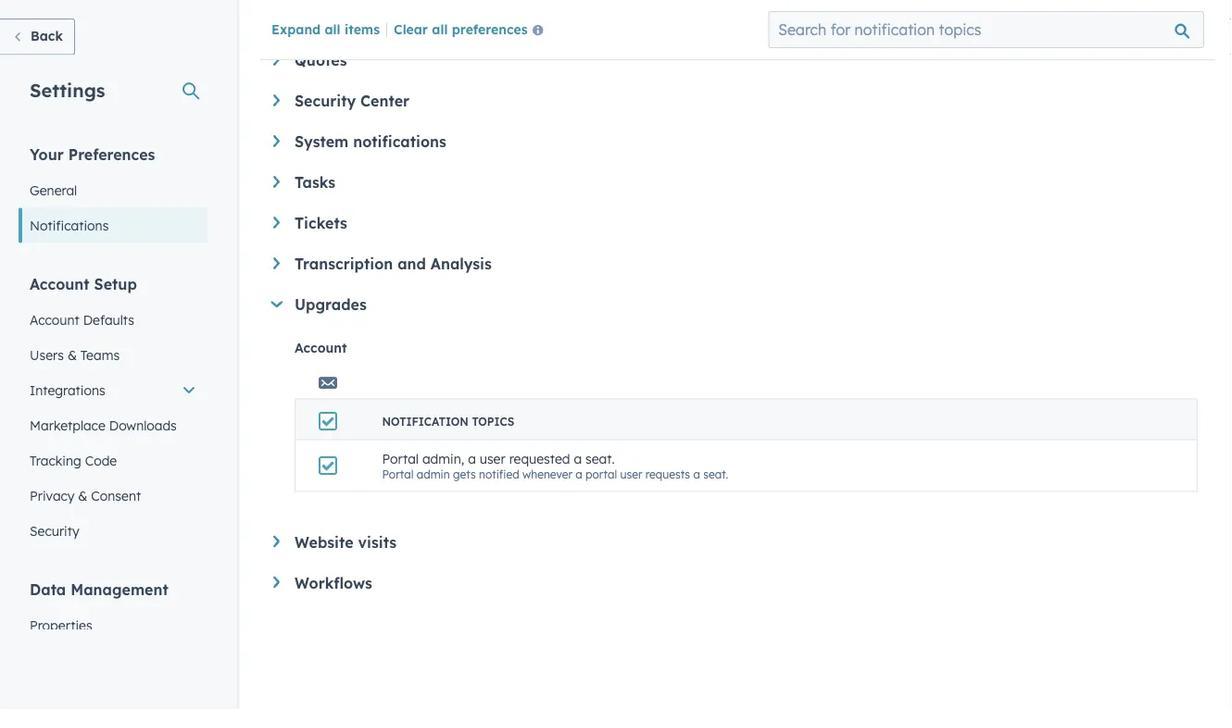 Task type: locate. For each thing, give the bounding box(es) containing it.
caret image for transcription and analysis
[[273, 258, 280, 270]]

tracking
[[30, 453, 81, 469]]

clear
[[394, 21, 428, 37]]

1 vertical spatial account
[[30, 312, 80, 328]]

clear all preferences button
[[394, 19, 551, 41]]

your preferences
[[30, 145, 155, 164]]

requests
[[646, 468, 691, 482]]

marketplace
[[30, 418, 106, 434]]

caret image inside transcription and analysis "dropdown button"
[[273, 258, 280, 270]]

center
[[361, 92, 410, 111]]

all for clear
[[432, 21, 448, 37]]

portal left admin,
[[382, 452, 419, 468]]

caret image inside the workflows dropdown button
[[273, 577, 280, 589]]

all inside "button"
[[432, 21, 448, 37]]

data management
[[30, 581, 168, 599]]

1 horizontal spatial &
[[78, 488, 87, 504]]

caret image inside quotes dropdown button
[[273, 54, 280, 66]]

account inside 'link'
[[30, 312, 80, 328]]

caret image for tasks
[[273, 177, 280, 188]]

caret image inside system notifications dropdown button
[[273, 136, 280, 148]]

caret image for tickets
[[273, 217, 280, 229]]

user
[[480, 452, 506, 468], [620, 468, 643, 482]]

caret image
[[273, 54, 280, 66], [273, 95, 280, 107], [273, 136, 280, 148], [273, 177, 280, 188], [273, 217, 280, 229], [273, 258, 280, 270], [271, 302, 283, 308], [273, 577, 280, 589]]

seat.
[[586, 452, 615, 468], [704, 468, 729, 482]]

all for expand
[[325, 21, 341, 37]]

visits
[[358, 534, 397, 552]]

all
[[325, 21, 341, 37], [432, 21, 448, 37]]

security for security center
[[295, 92, 356, 111]]

items
[[345, 21, 380, 37]]

caret image for workflows
[[273, 577, 280, 589]]

downloads
[[109, 418, 177, 434]]

marketplace downloads
[[30, 418, 177, 434]]

caret image for upgrades
[[271, 302, 283, 308]]

1 horizontal spatial seat.
[[704, 468, 729, 482]]

user right "portal"
[[620, 468, 643, 482]]

0 vertical spatial security
[[295, 92, 356, 111]]

0 horizontal spatial security
[[30, 523, 79, 539]]

portal
[[382, 452, 419, 468], [382, 468, 414, 482]]

1 vertical spatial &
[[78, 488, 87, 504]]

account
[[30, 275, 90, 293], [30, 312, 80, 328], [295, 341, 347, 357]]

caret image for security center
[[273, 95, 280, 107]]

preferences
[[68, 145, 155, 164]]

2 all from the left
[[432, 21, 448, 37]]

security
[[295, 92, 356, 111], [30, 523, 79, 539]]

0 horizontal spatial seat.
[[586, 452, 615, 468]]

security down privacy
[[30, 523, 79, 539]]

all right clear
[[432, 21, 448, 37]]

0 horizontal spatial &
[[68, 347, 77, 363]]

2 portal from the top
[[382, 468, 414, 482]]

1 vertical spatial security
[[30, 523, 79, 539]]

& right the users
[[68, 347, 77, 363]]

&
[[68, 347, 77, 363], [78, 488, 87, 504]]

portal left admin
[[382, 468, 414, 482]]

caret image for system notifications
[[273, 136, 280, 148]]

security up system
[[295, 92, 356, 111]]

account for account setup
[[30, 275, 90, 293]]

0 horizontal spatial all
[[325, 21, 341, 37]]

user right gets
[[480, 452, 506, 468]]

notification
[[382, 415, 469, 429]]

portal
[[586, 468, 617, 482]]

0 vertical spatial &
[[68, 347, 77, 363]]

integrations button
[[19, 373, 208, 408]]

security center
[[295, 92, 410, 111]]

properties
[[30, 618, 92, 634]]

general link
[[19, 173, 208, 208]]

1 all from the left
[[325, 21, 341, 37]]

tasks
[[295, 174, 336, 192]]

data
[[30, 581, 66, 599]]

1 portal from the top
[[382, 452, 419, 468]]

tracking code
[[30, 453, 117, 469]]

portal admin, a user requested a seat. portal admin gets notified whenever a portal user requests a seat.
[[382, 452, 729, 482]]

notifications
[[30, 217, 109, 234]]

caret image inside tickets dropdown button
[[273, 217, 280, 229]]

0 vertical spatial account
[[30, 275, 90, 293]]

users & teams link
[[19, 338, 208, 373]]

seat. right requests
[[704, 468, 729, 482]]

seat. right whenever
[[586, 452, 615, 468]]

account up the users
[[30, 312, 80, 328]]

caret image inside upgrades dropdown button
[[271, 302, 283, 308]]

tasks button
[[273, 174, 1198, 192]]

caret image for quotes
[[273, 54, 280, 66]]

notifications
[[353, 133, 447, 152]]

security inside 'link'
[[30, 523, 79, 539]]

transcription and analysis
[[295, 255, 492, 274]]

caret image
[[273, 537, 280, 549]]

transcription and analysis button
[[273, 255, 1198, 274]]

account up account defaults
[[30, 275, 90, 293]]

defaults
[[83, 312, 134, 328]]

caret image inside tasks dropdown button
[[273, 177, 280, 188]]

2 vertical spatial account
[[295, 341, 347, 357]]

a
[[468, 452, 476, 468], [574, 452, 582, 468], [576, 468, 583, 482], [694, 468, 701, 482]]

clear all preferences
[[394, 21, 528, 37]]

caret image inside security center dropdown button
[[273, 95, 280, 107]]

1 horizontal spatial all
[[432, 21, 448, 37]]

1 horizontal spatial user
[[620, 468, 643, 482]]

quotes
[[295, 51, 347, 70]]

Search for notification topics search field
[[769, 11, 1205, 48]]

& for users
[[68, 347, 77, 363]]

code
[[85, 453, 117, 469]]

& right privacy
[[78, 488, 87, 504]]

account down "upgrades"
[[295, 341, 347, 357]]

all left items
[[325, 21, 341, 37]]

1 horizontal spatial security
[[295, 92, 356, 111]]



Task type: vqa. For each thing, say whether or not it's contained in the screenshot.
Sales link
no



Task type: describe. For each thing, give the bounding box(es) containing it.
management
[[71, 581, 168, 599]]

data management element
[[19, 580, 208, 710]]

analysis
[[431, 255, 492, 274]]

upgrades button
[[270, 296, 1198, 315]]

account defaults link
[[19, 303, 208, 338]]

& for privacy
[[78, 488, 87, 504]]

teams
[[80, 347, 120, 363]]

settings
[[30, 78, 105, 101]]

properties link
[[19, 608, 208, 644]]

privacy & consent link
[[19, 479, 208, 514]]

your preferences element
[[19, 144, 208, 243]]

workflows button
[[273, 575, 1198, 593]]

notifications link
[[19, 208, 208, 243]]

privacy
[[30, 488, 75, 504]]

privacy & consent
[[30, 488, 141, 504]]

users & teams
[[30, 347, 120, 363]]

workflows
[[295, 575, 372, 593]]

consent
[[91, 488, 141, 504]]

website visits button
[[273, 534, 1198, 552]]

and
[[398, 255, 426, 274]]

your
[[30, 145, 64, 164]]

requested
[[509, 452, 570, 468]]

setup
[[94, 275, 137, 293]]

website
[[295, 534, 354, 552]]

account for account defaults
[[30, 312, 80, 328]]

notified
[[479, 468, 520, 482]]

account setup
[[30, 275, 137, 293]]

whenever
[[523, 468, 573, 482]]

tracking code link
[[19, 443, 208, 479]]

tickets button
[[273, 215, 1198, 233]]

security for security
[[30, 523, 79, 539]]

users
[[30, 347, 64, 363]]

integrations
[[30, 382, 105, 399]]

system notifications button
[[273, 133, 1198, 152]]

security center button
[[273, 92, 1198, 111]]

upgrades
[[295, 296, 367, 315]]

expand all items
[[272, 21, 380, 37]]

gets
[[453, 468, 476, 482]]

preferences
[[452, 21, 528, 37]]

expand
[[272, 21, 321, 37]]

back
[[31, 28, 63, 44]]

system
[[295, 133, 349, 152]]

expand all items button
[[272, 21, 380, 37]]

quotes button
[[273, 51, 1198, 70]]

back link
[[0, 19, 75, 55]]

account setup element
[[19, 274, 208, 549]]

admin
[[417, 468, 450, 482]]

account defaults
[[30, 312, 134, 328]]

tickets
[[295, 215, 347, 233]]

topics
[[472, 415, 515, 429]]

admin,
[[423, 452, 465, 468]]

notification topics
[[382, 415, 515, 429]]

transcription
[[295, 255, 393, 274]]

website visits
[[295, 534, 397, 552]]

0 horizontal spatial user
[[480, 452, 506, 468]]

marketplace downloads link
[[19, 408, 208, 443]]

security link
[[19, 514, 208, 549]]

system notifications
[[295, 133, 447, 152]]

general
[[30, 182, 77, 198]]



